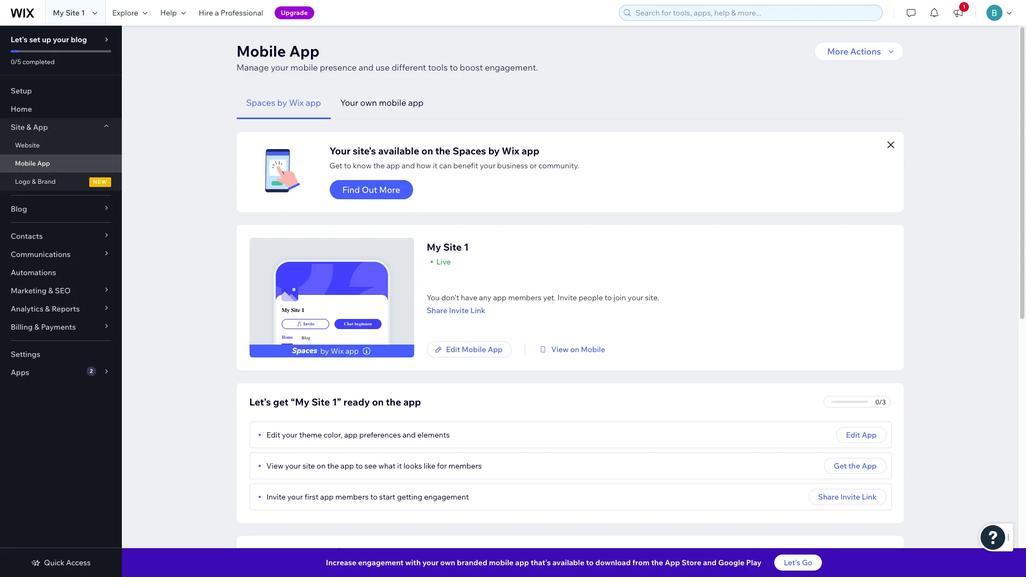 Task type: vqa. For each thing, say whether or not it's contained in the screenshot.


Task type: describe. For each thing, give the bounding box(es) containing it.
benefit
[[453, 161, 478, 171]]

different
[[392, 62, 426, 73]]

app inside the you don't have any app members yet. invite people to join your site. share invite link
[[493, 293, 507, 303]]

app left how
[[387, 161, 400, 171]]

use
[[376, 62, 390, 73]]

wix inside your site's available on the spaces by wix app get to know the app and how it can benefit your business or community.
[[502, 145, 520, 157]]

1 vertical spatial members
[[449, 461, 482, 471]]

up
[[42, 35, 51, 44]]

let's
[[11, 35, 28, 44]]

2 vertical spatial by
[[321, 346, 329, 356]]

how
[[417, 161, 431, 171]]

0 vertical spatial my
[[53, 8, 64, 18]]

1 horizontal spatial my site 1
[[282, 307, 304, 314]]

members inside the you don't have any app members yet. invite people to join your site. share invite link
[[508, 293, 542, 303]]

it inside your site's available on the spaces by wix app get to know the app and how it can benefit your business or community.
[[433, 161, 438, 171]]

by wix app
[[321, 346, 359, 356]]

google
[[718, 558, 745, 568]]

like
[[424, 461, 436, 471]]

2 horizontal spatial my site 1
[[427, 241, 469, 253]]

sidebar element
[[0, 26, 122, 577]]

start
[[379, 492, 396, 502]]

elements
[[417, 430, 450, 440]]

set
[[29, 35, 40, 44]]

app inside site & app popup button
[[33, 122, 48, 132]]

let's go button
[[775, 555, 822, 571]]

0 vertical spatial share invite link button
[[427, 306, 659, 315]]

app inside get the app button
[[862, 461, 877, 471]]

more actions
[[828, 46, 881, 57]]

contacts
[[11, 231, 43, 241]]

and right store
[[703, 558, 717, 568]]

mobile inside mobile app manage your mobile presence and use different tools to boost engagement.
[[237, 42, 286, 60]]

share inside button
[[818, 492, 839, 502]]

link inside the you don't have any app members yet. invite people to join your site. share invite link
[[471, 306, 485, 315]]

and inside mobile app manage your mobile presence and use different tools to boost engagement.
[[359, 62, 374, 73]]

view on mobile button
[[539, 345, 605, 354]]

mobile inside mobile app manage your mobile presence and use different tools to boost engagement.
[[291, 62, 318, 73]]

your site's available on the spaces by wix app get to know the app and how it can benefit your business or community.
[[330, 145, 579, 171]]

your own mobile app button
[[331, 87, 433, 119]]

to inside the you don't have any app members yet. invite people to join your site. share invite link
[[605, 293, 612, 303]]

growth and marketing tools
[[249, 546, 378, 558]]

edit app
[[846, 430, 877, 440]]

own inside button
[[360, 97, 377, 108]]

to left start
[[370, 492, 378, 502]]

and inside your site's available on the spaces by wix app get to know the app and how it can benefit your business or community.
[[402, 161, 415, 171]]

spaces by wix app
[[246, 97, 321, 108]]

the right site
[[327, 461, 339, 471]]

invite left first
[[266, 492, 286, 502]]

marketing
[[306, 546, 353, 558]]

app left that's
[[515, 558, 529, 568]]

your right "with" at the bottom left of the page
[[423, 558, 439, 568]]

home for home
[[11, 104, 32, 114]]

you don't have any app members yet. invite people to join your site. share invite link
[[427, 293, 659, 315]]

mobile app link
[[0, 154, 122, 173]]

"my
[[291, 396, 309, 408]]

contacts button
[[0, 227, 122, 245]]

find out more
[[342, 184, 400, 195]]

app inside edit mobile app button
[[488, 345, 503, 354]]

edit for edit app
[[846, 430, 860, 440]]

edit app button
[[837, 427, 887, 443]]

your left site
[[285, 461, 301, 471]]

website
[[15, 141, 40, 149]]

1 vertical spatial own
[[440, 558, 455, 568]]

let's for let's go
[[784, 558, 801, 568]]

to inside mobile app manage your mobile presence and use different tools to boost engagement.
[[450, 62, 458, 73]]

quick access button
[[31, 558, 91, 568]]

what
[[379, 461, 396, 471]]

0/3
[[876, 398, 886, 406]]

explore
[[112, 8, 138, 18]]

a
[[215, 8, 219, 18]]

professional
[[221, 8, 263, 18]]

see
[[365, 461, 377, 471]]

your inside the you don't have any app members yet. invite people to join your site. share invite link
[[628, 293, 644, 303]]

app left store
[[665, 558, 680, 568]]

2 vertical spatial wix
[[331, 346, 344, 356]]

beginnen
[[355, 322, 372, 327]]

more inside popup button
[[828, 46, 849, 57]]

your left 'theme'
[[282, 430, 298, 440]]

getting
[[397, 492, 422, 502]]

business
[[497, 161, 528, 171]]

access
[[66, 558, 91, 568]]

0/5 completed
[[11, 58, 55, 66]]

invite your first app members to start getting engagement
[[266, 492, 469, 502]]

live
[[436, 257, 451, 267]]

site inside site & app popup button
[[11, 122, 25, 132]]

your for own
[[340, 97, 358, 108]]

automations
[[11, 268, 56, 277]]

app inside your own mobile app button
[[408, 97, 424, 108]]

site up blog
[[66, 8, 80, 18]]

hire a professional
[[199, 8, 263, 18]]

and right the growth
[[286, 546, 303, 558]]

store
[[682, 558, 702, 568]]

for
[[437, 461, 447, 471]]

looks
[[404, 461, 422, 471]]

& for site
[[26, 122, 31, 132]]

mobile app
[[15, 159, 50, 167]]

2 vertical spatial mobile
[[489, 558, 514, 568]]

that's
[[531, 558, 551, 568]]

yet.
[[543, 293, 556, 303]]

mobile inside button
[[379, 97, 406, 108]]

hire
[[199, 8, 213, 18]]

1 vertical spatial available
[[553, 558, 585, 568]]

help button
[[154, 0, 192, 26]]

chat
[[344, 322, 354, 327]]

out
[[362, 184, 377, 195]]

go
[[802, 558, 813, 568]]

boost
[[460, 62, 483, 73]]

mobile inside sidebar "element"
[[15, 159, 36, 167]]

your own mobile app
[[340, 97, 424, 108]]

on inside your site's available on the spaces by wix app get to know the app and how it can benefit your business or community.
[[422, 145, 433, 157]]

edit mobile app button
[[427, 342, 512, 358]]

communications button
[[0, 245, 122, 264]]

automations link
[[0, 264, 122, 282]]

0/5
[[11, 58, 21, 66]]

communications
[[11, 250, 71, 259]]

to left download
[[586, 558, 594, 568]]

your inside sidebar "element"
[[53, 35, 69, 44]]

0 vertical spatial my site 1
[[53, 8, 85, 18]]

blog button
[[0, 200, 122, 218]]

preferences
[[359, 430, 401, 440]]

app inside edit app button
[[862, 430, 877, 440]]

ready
[[344, 396, 370, 408]]

people
[[579, 293, 603, 303]]

get
[[273, 396, 289, 408]]

link inside button
[[862, 492, 877, 502]]

home for home blog
[[282, 335, 293, 340]]

spaces by wix app button
[[237, 87, 331, 119]]

to inside your site's available on the spaces by wix app get to know the app and how it can benefit your business or community.
[[344, 161, 351, 171]]

spaces inside "button"
[[246, 97, 275, 108]]

app inside mobile app manage your mobile presence and use different tools to boost engagement.
[[289, 42, 320, 60]]

mobile app manage your mobile presence and use different tools to boost engagement.
[[237, 42, 538, 73]]

1 button
[[947, 0, 970, 26]]

color,
[[324, 430, 343, 440]]

by inside spaces by wix app "button"
[[277, 97, 287, 108]]

settings link
[[0, 345, 122, 364]]

actions
[[851, 46, 881, 57]]

1 vertical spatial share invite link button
[[809, 489, 887, 505]]

billing & payments
[[11, 322, 76, 332]]

spaces inside your site's available on the spaces by wix app get to know the app and how it can benefit your business or community.
[[453, 145, 486, 157]]

home link
[[0, 100, 122, 118]]

1 inside button
[[963, 3, 966, 10]]

let's set up your blog
[[11, 35, 87, 44]]

blog inside popup button
[[11, 204, 27, 214]]



Task type: locate. For each thing, give the bounding box(es) containing it.
to left 'join'
[[605, 293, 612, 303]]

0 vertical spatial tools
[[428, 62, 448, 73]]

the up the can
[[435, 145, 451, 157]]

the inside button
[[849, 461, 860, 471]]

app down edit app button
[[862, 461, 877, 471]]

app down any
[[488, 345, 503, 354]]

& for logo
[[32, 177, 36, 185]]

let's for let's get "my site 1" ready on the app
[[249, 396, 271, 408]]

1 vertical spatial wix
[[502, 145, 520, 157]]

0 horizontal spatial tools
[[355, 546, 378, 558]]

spaces
[[246, 97, 275, 108], [453, 145, 486, 157]]

share invite link
[[818, 492, 877, 502]]

0 horizontal spatial get
[[330, 161, 342, 171]]

0 horizontal spatial share invite link button
[[427, 306, 659, 315]]

1 vertical spatial share
[[818, 492, 839, 502]]

blog
[[11, 204, 27, 214], [302, 336, 310, 340]]

mobile up manage
[[237, 42, 286, 60]]

join
[[614, 293, 626, 303]]

site & app button
[[0, 118, 122, 136]]

tools right different
[[428, 62, 448, 73]]

& for analytics
[[45, 304, 50, 314]]

0 horizontal spatial more
[[379, 184, 400, 195]]

1 horizontal spatial link
[[862, 492, 877, 502]]

link down any
[[471, 306, 485, 315]]

Search for tools, apps, help & more... field
[[632, 5, 879, 20]]

own
[[360, 97, 377, 108], [440, 558, 455, 568]]

chat beginnen
[[344, 322, 372, 327]]

my site 1 up blog
[[53, 8, 85, 18]]

site up home blog
[[291, 307, 300, 314]]

to left see on the left
[[356, 461, 363, 471]]

&
[[26, 122, 31, 132], [32, 177, 36, 185], [48, 286, 53, 296], [45, 304, 50, 314], [34, 322, 39, 332]]

0 vertical spatial blog
[[11, 204, 27, 214]]

1 horizontal spatial wix
[[331, 346, 344, 356]]

quick access
[[44, 558, 91, 568]]

1 vertical spatial engagement
[[358, 558, 404, 568]]

0 vertical spatial by
[[277, 97, 287, 108]]

0 horizontal spatial link
[[471, 306, 485, 315]]

view on mobile
[[551, 345, 605, 354]]

the right "know"
[[373, 161, 385, 171]]

invite down don't
[[449, 306, 469, 315]]

share invite link button
[[427, 306, 659, 315], [809, 489, 887, 505]]

play
[[746, 558, 762, 568]]

get
[[330, 161, 342, 171], [834, 461, 847, 471]]

1 horizontal spatial get
[[834, 461, 847, 471]]

1 vertical spatial home
[[282, 335, 293, 340]]

1 horizontal spatial available
[[553, 558, 585, 568]]

from
[[633, 558, 650, 568]]

tab list containing spaces by wix app
[[237, 87, 904, 119]]

2 vertical spatial my site 1
[[282, 307, 304, 314]]

view down the you don't have any app members yet. invite people to join your site. share invite link
[[551, 345, 569, 354]]

1 vertical spatial your
[[330, 145, 351, 157]]

edit your theme color, app preferences and elements
[[266, 430, 450, 440]]

and left elements
[[403, 430, 416, 440]]

the up preferences
[[386, 396, 401, 408]]

0 horizontal spatial own
[[360, 97, 377, 108]]

the up 'share invite link'
[[849, 461, 860, 471]]

let's go
[[784, 558, 813, 568]]

0 horizontal spatial share
[[427, 306, 448, 315]]

app down 'upgrade' button
[[289, 42, 320, 60]]

0 vertical spatial engagement
[[424, 492, 469, 502]]

1 horizontal spatial members
[[449, 461, 482, 471]]

branded
[[457, 558, 487, 568]]

my site 1 up home blog
[[282, 307, 304, 314]]

spaces up benefit
[[453, 145, 486, 157]]

& for marketing
[[48, 286, 53, 296]]

2 horizontal spatial wix
[[502, 145, 520, 157]]

& inside "popup button"
[[34, 322, 39, 332]]

0 horizontal spatial mobile
[[291, 62, 318, 73]]

more actions button
[[815, 42, 904, 61]]

get the app
[[834, 461, 877, 471]]

completed
[[22, 58, 55, 66]]

0 vertical spatial home
[[11, 104, 32, 114]]

new
[[93, 179, 107, 185]]

invite right the yet.
[[558, 293, 577, 303]]

0 vertical spatial it
[[433, 161, 438, 171]]

your right 'join'
[[628, 293, 644, 303]]

app
[[289, 42, 320, 60], [33, 122, 48, 132], [37, 159, 50, 167], [488, 345, 503, 354], [862, 430, 877, 440], [862, 461, 877, 471], [665, 558, 680, 568]]

1 vertical spatial my
[[427, 241, 441, 253]]

settings
[[11, 350, 40, 359]]

reports
[[52, 304, 80, 314]]

find out more button
[[330, 180, 413, 199]]

1 horizontal spatial more
[[828, 46, 849, 57]]

1 horizontal spatial spaces
[[453, 145, 486, 157]]

mobile down use
[[379, 97, 406, 108]]

edit mobile app
[[446, 345, 503, 354]]

2
[[90, 368, 93, 375]]

mobile
[[237, 42, 286, 60], [15, 159, 36, 167], [462, 345, 486, 354], [581, 345, 605, 354]]

your inside mobile app manage your mobile presence and use different tools to boost engagement.
[[271, 62, 289, 73]]

spaces down manage
[[246, 97, 275, 108]]

view
[[551, 345, 569, 354], [266, 461, 284, 471]]

more left actions
[[828, 46, 849, 57]]

tools inside mobile app manage your mobile presence and use different tools to boost engagement.
[[428, 62, 448, 73]]

wix
[[289, 97, 304, 108], [502, 145, 520, 157], [331, 346, 344, 356]]

link
[[471, 306, 485, 315], [862, 492, 877, 502]]

1 vertical spatial mobile
[[379, 97, 406, 108]]

0 vertical spatial mobile
[[291, 62, 318, 73]]

more inside "button"
[[379, 184, 400, 195]]

& left reports
[[45, 304, 50, 314]]

app up brand
[[37, 159, 50, 167]]

theme
[[299, 430, 322, 440]]

1
[[963, 3, 966, 10], [81, 8, 85, 18], [464, 241, 469, 253], [302, 307, 304, 314]]

view for view on mobile
[[551, 345, 569, 354]]

my site 1 up the live
[[427, 241, 469, 253]]

0 horizontal spatial it
[[397, 461, 402, 471]]

1 horizontal spatial share
[[818, 492, 839, 502]]

0 vertical spatial let's
[[249, 396, 271, 408]]

to
[[450, 62, 458, 73], [344, 161, 351, 171], [605, 293, 612, 303], [356, 461, 363, 471], [370, 492, 378, 502], [586, 558, 594, 568]]

payments
[[41, 322, 76, 332]]

to left boost
[[450, 62, 458, 73]]

share down you
[[427, 306, 448, 315]]

know
[[353, 161, 372, 171]]

1 horizontal spatial mobile
[[379, 97, 406, 108]]

2 vertical spatial my
[[282, 307, 290, 314]]

app up elements
[[403, 396, 421, 408]]

1 vertical spatial spaces
[[453, 145, 486, 157]]

mobile down have
[[462, 345, 486, 354]]

1 vertical spatial get
[[834, 461, 847, 471]]

app right any
[[493, 293, 507, 303]]

invite up home blog
[[303, 322, 315, 327]]

app down presence
[[306, 97, 321, 108]]

edit down don't
[[446, 345, 460, 354]]

app up the website
[[33, 122, 48, 132]]

mobile down the website
[[15, 159, 36, 167]]

brand
[[37, 177, 56, 185]]

home inside sidebar "element"
[[11, 104, 32, 114]]

the right from
[[651, 558, 663, 568]]

share
[[427, 306, 448, 315], [818, 492, 839, 502]]

my up home blog
[[282, 307, 290, 314]]

available right that's
[[553, 558, 585, 568]]

0 vertical spatial link
[[471, 306, 485, 315]]

1 horizontal spatial by
[[321, 346, 329, 356]]

1 vertical spatial link
[[862, 492, 877, 502]]

& inside popup button
[[26, 122, 31, 132]]

it right what
[[397, 461, 402, 471]]

apps
[[11, 368, 29, 377]]

0 horizontal spatial view
[[266, 461, 284, 471]]

to left "know"
[[344, 161, 351, 171]]

your inside your site's available on the spaces by wix app get to know the app and how it can benefit your business or community.
[[330, 145, 351, 157]]

hire a professional link
[[192, 0, 270, 26]]

0 horizontal spatial members
[[335, 492, 369, 502]]

your right benefit
[[480, 161, 496, 171]]

0 vertical spatial share
[[427, 306, 448, 315]]

own left branded
[[440, 558, 455, 568]]

0 vertical spatial members
[[508, 293, 542, 303]]

edit down get
[[266, 430, 280, 440]]

growth
[[249, 546, 284, 558]]

0 vertical spatial more
[[828, 46, 849, 57]]

site left the "1"" on the bottom
[[312, 396, 330, 408]]

members right for
[[449, 461, 482, 471]]

0 horizontal spatial engagement
[[358, 558, 404, 568]]

engagement down for
[[424, 492, 469, 502]]

engagement.
[[485, 62, 538, 73]]

2 horizontal spatial mobile
[[489, 558, 514, 568]]

your for site's
[[330, 145, 351, 157]]

by inside your site's available on the spaces by wix app get to know the app and how it can benefit your business or community.
[[488, 145, 500, 157]]

your right manage
[[271, 62, 289, 73]]

site up the live
[[443, 241, 462, 253]]

your left first
[[287, 492, 303, 502]]

my up "let's set up your blog"
[[53, 8, 64, 18]]

edit up the get the app
[[846, 430, 860, 440]]

get inside your site's available on the spaces by wix app get to know the app and how it can benefit your business or community.
[[330, 161, 342, 171]]

mobile right branded
[[489, 558, 514, 568]]

analytics
[[11, 304, 43, 314]]

get left "know"
[[330, 161, 342, 171]]

home inside home blog
[[282, 335, 293, 340]]

1 horizontal spatial own
[[440, 558, 455, 568]]

app up the get the app
[[862, 430, 877, 440]]

first
[[305, 492, 319, 502]]

share down the get the app
[[818, 492, 839, 502]]

you
[[427, 293, 440, 303]]

blog inside home blog
[[302, 336, 310, 340]]

1 vertical spatial blog
[[302, 336, 310, 340]]

mobile left presence
[[291, 62, 318, 73]]

1 vertical spatial it
[[397, 461, 402, 471]]

app inside spaces by wix app "button"
[[306, 97, 321, 108]]

app right color,
[[344, 430, 358, 440]]

site & app
[[11, 122, 48, 132]]

app right first
[[320, 492, 334, 502]]

1 vertical spatial my site 1
[[427, 241, 469, 253]]

mobile down people
[[581, 345, 605, 354]]

seo
[[55, 286, 71, 296]]

let's left go
[[784, 558, 801, 568]]

1 horizontal spatial engagement
[[424, 492, 469, 502]]

2 horizontal spatial edit
[[846, 430, 860, 440]]

get inside get the app button
[[834, 461, 847, 471]]

2 horizontal spatial by
[[488, 145, 500, 157]]

1 horizontal spatial view
[[551, 345, 569, 354]]

any
[[479, 293, 492, 303]]

and
[[359, 62, 374, 73], [402, 161, 415, 171], [403, 430, 416, 440], [286, 546, 303, 558], [703, 558, 717, 568]]

and left how
[[402, 161, 415, 171]]

logo & brand
[[15, 177, 56, 185]]

1 vertical spatial view
[[266, 461, 284, 471]]

setup link
[[0, 82, 122, 100]]

my site 1
[[53, 8, 85, 18], [427, 241, 469, 253], [282, 307, 304, 314]]

app
[[306, 97, 321, 108], [408, 97, 424, 108], [522, 145, 540, 157], [387, 161, 400, 171], [493, 293, 507, 303], [345, 346, 359, 356], [403, 396, 421, 408], [344, 430, 358, 440], [341, 461, 354, 471], [320, 492, 334, 502], [515, 558, 529, 568]]

the
[[435, 145, 451, 157], [373, 161, 385, 171], [386, 396, 401, 408], [327, 461, 339, 471], [849, 461, 860, 471], [651, 558, 663, 568]]

1 horizontal spatial my
[[282, 307, 290, 314]]

by
[[277, 97, 287, 108], [488, 145, 500, 157], [321, 346, 329, 356]]

let's left get
[[249, 396, 271, 408]]

your inside your site's available on the spaces by wix app get to know the app and how it can benefit your business or community.
[[480, 161, 496, 171]]

0 horizontal spatial home
[[11, 104, 32, 114]]

site up the website
[[11, 122, 25, 132]]

& left seo
[[48, 286, 53, 296]]

1 horizontal spatial edit
[[446, 345, 460, 354]]

0 vertical spatial your
[[340, 97, 358, 108]]

0 horizontal spatial my
[[53, 8, 64, 18]]

0 horizontal spatial blog
[[11, 204, 27, 214]]

billing & payments button
[[0, 318, 122, 336]]

invite down the get the app
[[841, 492, 860, 502]]

your inside button
[[340, 97, 358, 108]]

marketing
[[11, 286, 47, 296]]

your down presence
[[340, 97, 358, 108]]

blog
[[71, 35, 87, 44]]

share invite link button down the yet.
[[427, 306, 659, 315]]

analytics & reports button
[[0, 300, 122, 318]]

let's
[[249, 396, 271, 408], [784, 558, 801, 568]]

share inside the you don't have any app members yet. invite people to join your site. share invite link
[[427, 306, 448, 315]]

0 horizontal spatial spaces
[[246, 97, 275, 108]]

1 horizontal spatial tools
[[428, 62, 448, 73]]

1 horizontal spatial home
[[282, 335, 293, 340]]

home blog
[[282, 335, 310, 340]]

1 vertical spatial tools
[[355, 546, 378, 558]]

members left the yet.
[[508, 293, 542, 303]]

have
[[461, 293, 478, 303]]

app inside mobile app link
[[37, 159, 50, 167]]

my up the live
[[427, 241, 441, 253]]

with
[[405, 558, 421, 568]]

app left see on the left
[[341, 461, 354, 471]]

my
[[53, 8, 64, 18], [427, 241, 441, 253], [282, 307, 290, 314]]

0 horizontal spatial edit
[[266, 430, 280, 440]]

presence
[[320, 62, 357, 73]]

view for view your site on the app to see what it looks like for members
[[266, 461, 284, 471]]

app down different
[[408, 97, 424, 108]]

site.
[[645, 293, 659, 303]]

app up or
[[522, 145, 540, 157]]

0 vertical spatial own
[[360, 97, 377, 108]]

0 vertical spatial spaces
[[246, 97, 275, 108]]

share invite link button down the get the app
[[809, 489, 887, 505]]

edit for edit mobile app
[[446, 345, 460, 354]]

get up 'share invite link'
[[834, 461, 847, 471]]

1 vertical spatial let's
[[784, 558, 801, 568]]

0 horizontal spatial available
[[378, 145, 419, 157]]

1 vertical spatial more
[[379, 184, 400, 195]]

manage
[[237, 62, 269, 73]]

app down chat
[[345, 346, 359, 356]]

0 vertical spatial view
[[551, 345, 569, 354]]

link down the get the app
[[862, 492, 877, 502]]

2 horizontal spatial my
[[427, 241, 441, 253]]

quick
[[44, 558, 65, 568]]

1 vertical spatial by
[[488, 145, 500, 157]]

0 vertical spatial get
[[330, 161, 342, 171]]

1"
[[332, 396, 341, 408]]

on
[[422, 145, 433, 157], [570, 345, 579, 354], [372, 396, 384, 408], [317, 461, 326, 471]]

0 horizontal spatial wix
[[289, 97, 304, 108]]

view left site
[[266, 461, 284, 471]]

& right billing on the left bottom
[[34, 322, 39, 332]]

website link
[[0, 136, 122, 154]]

own down use
[[360, 97, 377, 108]]

get the app button
[[824, 458, 887, 474]]

& for billing
[[34, 322, 39, 332]]

and left use
[[359, 62, 374, 73]]

more right the out
[[379, 184, 400, 195]]

wix inside "button"
[[289, 97, 304, 108]]

0 horizontal spatial let's
[[249, 396, 271, 408]]

0 vertical spatial wix
[[289, 97, 304, 108]]

1 horizontal spatial blog
[[302, 336, 310, 340]]

tab list
[[237, 87, 904, 119]]

available inside your site's available on the spaces by wix app get to know the app and how it can benefit your business or community.
[[378, 145, 419, 157]]

1 horizontal spatial share invite link button
[[809, 489, 887, 505]]

2 horizontal spatial members
[[508, 293, 542, 303]]

your right up
[[53, 35, 69, 44]]

don't
[[441, 293, 459, 303]]

available up how
[[378, 145, 419, 157]]

mobile inside button
[[462, 345, 486, 354]]

let's inside button
[[784, 558, 801, 568]]

0 horizontal spatial by
[[277, 97, 287, 108]]

edit for edit your theme color, app preferences and elements
[[266, 430, 280, 440]]

& up the website
[[26, 122, 31, 132]]

available
[[378, 145, 419, 157], [553, 558, 585, 568]]

engagement left "with" at the bottom left of the page
[[358, 558, 404, 568]]

0 horizontal spatial my site 1
[[53, 8, 85, 18]]

1 horizontal spatial it
[[433, 161, 438, 171]]

it left the can
[[433, 161, 438, 171]]

setup
[[11, 86, 32, 96]]

0 vertical spatial available
[[378, 145, 419, 157]]

2 vertical spatial members
[[335, 492, 369, 502]]



